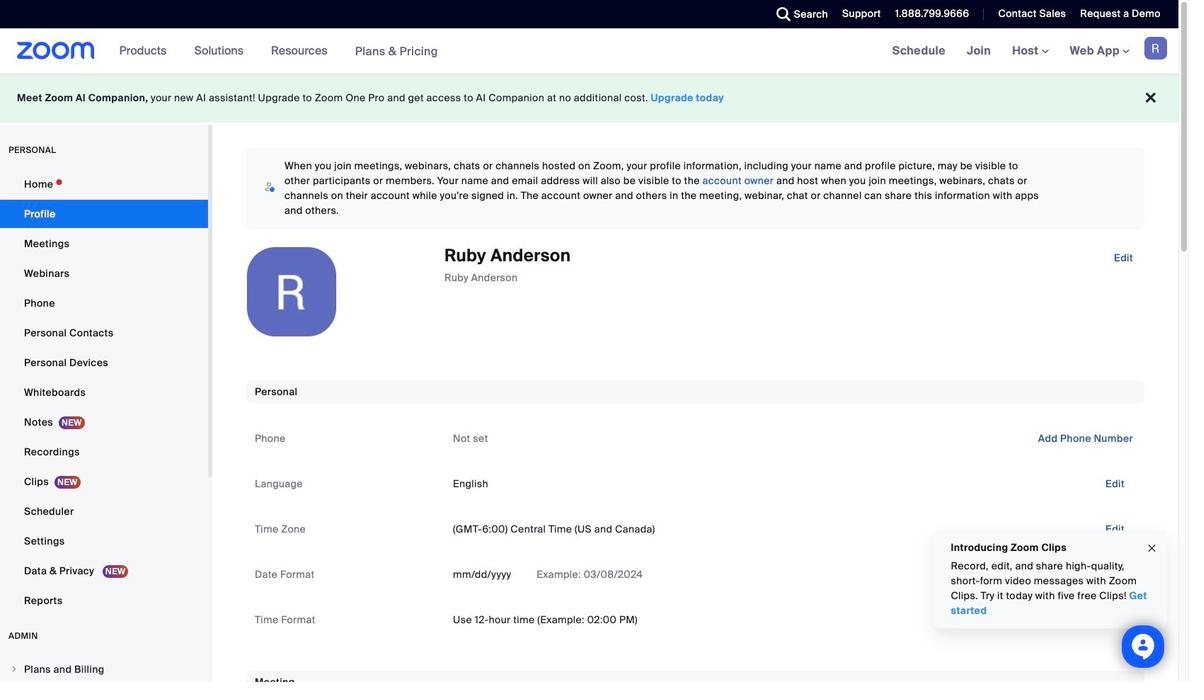Task type: describe. For each thing, give the bounding box(es) containing it.
right image
[[10, 665, 18, 674]]

meetings navigation
[[882, 28, 1179, 74]]

product information navigation
[[109, 28, 449, 74]]

profile picture image
[[1145, 37, 1168, 59]]



Task type: vqa. For each thing, say whether or not it's contained in the screenshot.
THE ZOOM LOGO
yes



Task type: locate. For each thing, give the bounding box(es) containing it.
user photo image
[[247, 247, 336, 336]]

menu item
[[0, 656, 208, 682]]

close image
[[1147, 540, 1159, 556]]

zoom logo image
[[17, 42, 95, 59]]

edit user photo image
[[280, 285, 303, 298]]

banner
[[0, 28, 1179, 74]]

footer
[[0, 74, 1179, 123]]

personal menu menu
[[0, 170, 208, 616]]



